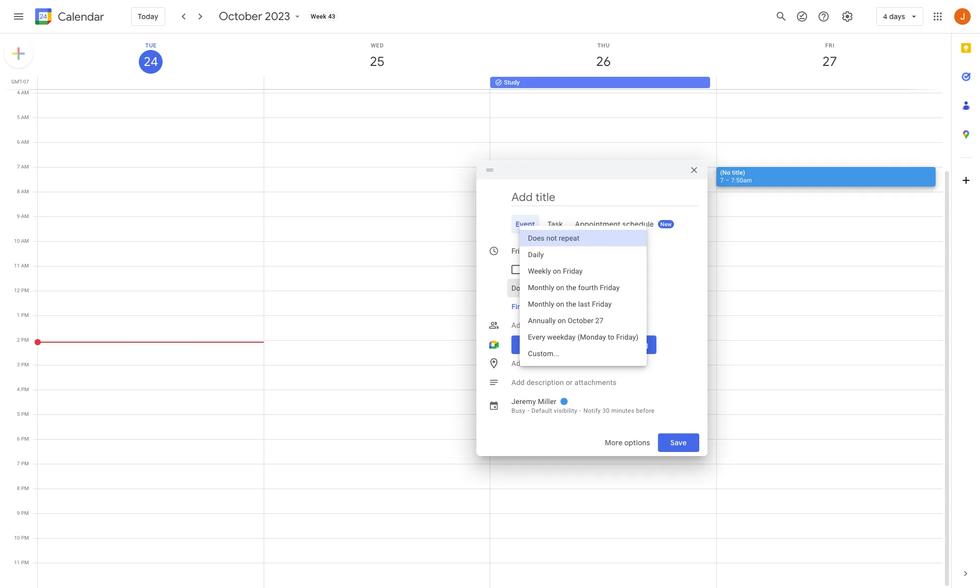 Task type: locate. For each thing, give the bounding box(es) containing it.
1 vertical spatial add
[[511, 360, 525, 368]]

pm up the 9 pm
[[21, 486, 29, 492]]

0 vertical spatial 9
[[17, 214, 20, 219]]

1 pm
[[17, 313, 29, 318]]

pm right 1
[[21, 313, 29, 318]]

8 am from the top
[[21, 263, 29, 269]]

4 pm
[[17, 387, 29, 393]]

am up 6 am
[[21, 115, 29, 120]]

0 vertical spatial 6
[[17, 139, 20, 145]]

12
[[14, 288, 20, 294]]

or
[[566, 379, 573, 387]]

1 vertical spatial 5
[[17, 412, 20, 418]]

am up 12 pm
[[21, 263, 29, 269]]

pm for 5 pm
[[21, 412, 29, 418]]

0 vertical spatial 10
[[14, 238, 20, 244]]

pm right the 3
[[21, 362, 29, 368]]

2 11 from the top
[[14, 561, 20, 566]]

event
[[516, 220, 535, 229]]

all day
[[525, 266, 547, 274]]

am up 8 am
[[21, 164, 29, 170]]

pm for 11 pm
[[21, 561, 29, 566]]

cell down 25 link on the left of page
[[264, 77, 490, 89]]

default
[[532, 408, 552, 415]]

10 up 11 pm
[[14, 536, 20, 541]]

9 for 9 pm
[[17, 511, 20, 517]]

pm up 5 pm
[[21, 387, 29, 393]]

30
[[602, 408, 610, 415]]

8
[[17, 189, 20, 195], [17, 486, 20, 492]]

cell
[[38, 77, 264, 89], [264, 77, 490, 89], [716, 77, 942, 89]]

1 vertical spatial 4
[[17, 90, 20, 95]]

task
[[547, 220, 563, 229]]

2 9 from the top
[[17, 511, 20, 517]]

pm
[[21, 288, 29, 294], [21, 313, 29, 318], [21, 338, 29, 343], [21, 362, 29, 368], [21, 387, 29, 393], [21, 412, 29, 418], [21, 437, 29, 442], [21, 461, 29, 467], [21, 486, 29, 492], [21, 511, 29, 517], [21, 536, 29, 541], [21, 561, 29, 566]]

10 pm from the top
[[21, 511, 29, 517]]

october
[[219, 9, 262, 24]]

43
[[328, 13, 336, 20]]

minutes
[[611, 408, 634, 415]]

1 5 from the top
[[17, 115, 20, 120]]

3 pm from the top
[[21, 338, 29, 343]]

notify
[[583, 408, 601, 415]]

4 down the 'gmt-'
[[17, 90, 20, 95]]

–
[[725, 177, 729, 184], [606, 247, 611, 255]]

settings menu image
[[841, 10, 854, 23]]

1 cell from the left
[[38, 77, 264, 89]]

time zone button
[[551, 261, 593, 279]]

4 am
[[17, 90, 29, 95]]

2 vertical spatial 4
[[17, 387, 20, 393]]

2 6 from the top
[[17, 437, 20, 442]]

pm up 8 pm
[[21, 461, 29, 467]]

4 for 4 am
[[17, 90, 20, 95]]

before
[[636, 408, 655, 415]]

11 for 11 pm
[[14, 561, 20, 566]]

1 6 from the top
[[17, 139, 20, 145]]

9 pm
[[17, 511, 29, 517]]

9 up 10 pm at left
[[17, 511, 20, 517]]

6 am
[[17, 139, 29, 145]]

11
[[14, 263, 20, 269], [14, 561, 20, 566]]

pm down 5 pm
[[21, 437, 29, 442]]

4 am from the top
[[21, 164, 29, 170]]

add
[[511, 322, 525, 330], [511, 360, 525, 368], [511, 379, 525, 387]]

1 vertical spatial 7
[[720, 177, 724, 184]]

4 inside 4 days popup button
[[883, 12, 887, 21]]

– inside (no title) 7 – 7:50am
[[725, 177, 729, 184]]

default visibility
[[532, 408, 577, 415]]

fri
[[825, 42, 835, 49]]

7 down (no
[[720, 177, 724, 184]]

8 down 7 am
[[17, 189, 20, 195]]

calendar heading
[[56, 10, 104, 24]]

7 am from the top
[[21, 238, 29, 244]]

2 pm from the top
[[21, 313, 29, 318]]

pm for 12 pm
[[21, 288, 29, 294]]

7:50am
[[731, 177, 752, 184]]

1 vertical spatial 10
[[14, 536, 20, 541]]

0 vertical spatial 7
[[17, 164, 20, 170]]

pm right the 12
[[21, 288, 29, 294]]

1 vertical spatial 11
[[14, 561, 20, 566]]

0 vertical spatial 8
[[17, 189, 20, 195]]

10
[[14, 238, 20, 244], [14, 536, 20, 541]]

2 vertical spatial add
[[511, 379, 525, 387]]

0 vertical spatial add
[[511, 322, 525, 330]]

pm down 10 pm at left
[[21, 561, 29, 566]]

pm down 8 pm
[[21, 511, 29, 517]]

7 up 8 am
[[17, 164, 20, 170]]

1 9 from the top
[[17, 214, 20, 219]]

1 add from the top
[[511, 322, 525, 330]]

pm for 9 pm
[[21, 511, 29, 517]]

am for 5 am
[[21, 115, 29, 120]]

add up jeremy on the bottom right
[[511, 379, 525, 387]]

add down find
[[511, 322, 525, 330]]

7 up 8 pm
[[17, 461, 20, 467]]

11 pm from the top
[[21, 536, 29, 541]]

5 up the 6 pm
[[17, 412, 20, 418]]

2 5 from the top
[[17, 412, 20, 418]]

2 pm
[[17, 338, 29, 343]]

8 up the 9 pm
[[17, 486, 20, 492]]

pm right 2
[[21, 338, 29, 343]]

am down 07
[[21, 90, 29, 95]]

6 am from the top
[[21, 214, 29, 219]]

am down 9 am
[[21, 238, 29, 244]]

grid
[[0, 34, 951, 589]]

pm down the 9 pm
[[21, 536, 29, 541]]

12 pm from the top
[[21, 561, 29, 566]]

9 up 10 am
[[17, 214, 20, 219]]

add inside dropdown button
[[511, 322, 525, 330]]

27
[[822, 53, 836, 70]]

zone
[[573, 266, 589, 274]]

add description or attachments
[[511, 379, 617, 387]]

am for 10 am
[[21, 238, 29, 244]]

am for 8 am
[[21, 189, 29, 195]]

6
[[17, 139, 20, 145], [17, 437, 20, 442]]

0 vertical spatial 11
[[14, 263, 20, 269]]

3 am from the top
[[21, 139, 29, 145]]

0 vertical spatial 4
[[883, 12, 887, 21]]

am down 7 am
[[21, 189, 29, 195]]

8 pm from the top
[[21, 461, 29, 467]]

– down (no
[[725, 177, 729, 184]]

1 11 from the top
[[14, 263, 20, 269]]

miller
[[538, 398, 557, 406]]

pm for 8 pm
[[21, 486, 29, 492]]

4 days button
[[876, 4, 923, 29]]

cell down 27 link
[[716, 77, 942, 89]]

3 cell from the left
[[716, 77, 942, 89]]

1 pm from the top
[[21, 288, 29, 294]]

study
[[504, 79, 520, 86]]

tue
[[145, 42, 157, 49]]

3 add from the top
[[511, 379, 525, 387]]

gmt-
[[11, 79, 23, 85]]

1 vertical spatial 9
[[17, 511, 20, 517]]

busy
[[511, 408, 525, 415]]

5 for 5 am
[[17, 115, 20, 120]]

time
[[534, 302, 549, 312]]

2 8 from the top
[[17, 486, 20, 492]]

pm down 4 pm
[[21, 412, 29, 418]]

4 pm from the top
[[21, 362, 29, 368]]

add left location
[[511, 360, 525, 368]]

0 horizontal spatial tab list
[[485, 215, 699, 234]]

9
[[17, 214, 20, 219], [17, 511, 20, 517]]

11 down 10 pm at left
[[14, 561, 20, 566]]

am down 8 am
[[21, 214, 29, 219]]

monthly on the last friday option
[[520, 296, 647, 313]]

monthly on the fourth friday option
[[520, 280, 647, 296]]

9 for 9 am
[[17, 214, 20, 219]]

fri 27
[[822, 42, 836, 70]]

1 horizontal spatial –
[[725, 177, 729, 184]]

7 pm from the top
[[21, 437, 29, 442]]

pm for 1 pm
[[21, 313, 29, 318]]

2 add from the top
[[511, 360, 525, 368]]

5 pm from the top
[[21, 387, 29, 393]]

event button
[[511, 215, 539, 234]]

does not repeat option
[[520, 230, 647, 247]]

am down 5 am
[[21, 139, 29, 145]]

4 down the 3
[[17, 387, 20, 393]]

1 am from the top
[[21, 90, 29, 95]]

26 link
[[592, 50, 615, 74]]

1 vertical spatial 6
[[17, 437, 20, 442]]

6 pm from the top
[[21, 412, 29, 418]]

5 for 5 pm
[[17, 412, 20, 418]]

None field
[[507, 279, 586, 298]]

cell down 24 "link"
[[38, 77, 264, 89]]

6 down 5 am
[[17, 139, 20, 145]]

location
[[527, 360, 553, 368]]

october 2023 button
[[215, 9, 307, 24]]

2 10 from the top
[[14, 536, 20, 541]]

add guests
[[511, 322, 549, 330]]

0 vertical spatial 5
[[17, 115, 20, 120]]

10 up 11 am in the left top of the page
[[14, 238, 20, 244]]

9 pm from the top
[[21, 486, 29, 492]]

5 am from the top
[[21, 189, 29, 195]]

tab list
[[952, 34, 980, 560], [485, 215, 699, 234]]

6 down 5 pm
[[17, 437, 20, 442]]

am for 6 am
[[21, 139, 29, 145]]

2 am from the top
[[21, 115, 29, 120]]

recurrence list box
[[520, 226, 647, 366]]

11 am
[[14, 263, 29, 269]]

1 10 from the top
[[14, 238, 20, 244]]

thu 26
[[595, 42, 610, 70]]

7 pm
[[17, 461, 29, 467]]

0 vertical spatial –
[[725, 177, 729, 184]]

1 vertical spatial 8
[[17, 486, 20, 492]]

– down appointment schedule
[[606, 247, 611, 255]]

4 left 'days'
[[883, 12, 887, 21]]

(no
[[720, 169, 730, 177]]

0 horizontal spatial –
[[606, 247, 611, 255]]

5 up 6 am
[[17, 115, 20, 120]]

2 vertical spatial 7
[[17, 461, 20, 467]]

main drawer image
[[12, 10, 25, 23]]

1 8 from the top
[[17, 189, 20, 195]]

all
[[525, 266, 534, 274]]

11 up the 12
[[14, 263, 20, 269]]

today button
[[131, 4, 165, 29]]



Task type: describe. For each thing, give the bounding box(es) containing it.
description
[[527, 379, 564, 387]]

6 pm
[[17, 437, 29, 442]]

add for add location
[[511, 360, 525, 368]]

4 days
[[883, 12, 905, 21]]

1 horizontal spatial tab list
[[952, 34, 980, 560]]

grid containing 25
[[0, 34, 951, 589]]

time
[[555, 266, 571, 274]]

7 for 7 pm
[[17, 461, 20, 467]]

pm for 4 pm
[[21, 387, 29, 393]]

(no title) 7 – 7:50am
[[720, 169, 752, 184]]

11 for 11 am
[[14, 263, 20, 269]]

calendar element
[[33, 6, 104, 29]]

appointment
[[575, 220, 621, 229]]

daily option
[[520, 247, 647, 263]]

1 vertical spatial –
[[606, 247, 611, 255]]

week
[[311, 13, 327, 20]]

4 for 4 pm
[[17, 387, 20, 393]]

1
[[17, 313, 20, 318]]

today
[[138, 12, 158, 21]]

find a time button
[[507, 298, 553, 316]]

calendar
[[58, 10, 104, 24]]

thu
[[597, 42, 610, 49]]

12 pm
[[14, 288, 29, 294]]

weekly on friday option
[[520, 263, 647, 280]]

days
[[889, 12, 905, 21]]

study button
[[490, 77, 710, 88]]

add for add description or attachments
[[511, 379, 525, 387]]

11 pm
[[14, 561, 29, 566]]

25 link
[[365, 50, 389, 74]]

new element
[[658, 220, 675, 229]]

5 pm
[[17, 412, 29, 418]]

4 for 4 days
[[883, 12, 887, 21]]

study row
[[33, 77, 951, 89]]

to element
[[606, 247, 611, 255]]

task button
[[543, 215, 567, 234]]

find
[[511, 302, 526, 312]]

2023
[[265, 9, 290, 24]]

wed 25
[[369, 42, 384, 70]]

add location
[[511, 360, 553, 368]]

8 for 8 am
[[17, 189, 20, 195]]

pm for 6 pm
[[21, 437, 29, 442]]

pm for 3 pm
[[21, 362, 29, 368]]

wed
[[371, 42, 384, 49]]

schedule
[[623, 220, 654, 229]]

annually on october 27 option
[[520, 313, 647, 329]]

pm for 10 pm
[[21, 536, 29, 541]]

every weekday (monday to friday) option
[[520, 329, 647, 346]]

guests
[[527, 322, 549, 330]]

pm for 7 pm
[[21, 461, 29, 467]]

attachments
[[575, 379, 617, 387]]

7 inside (no title) 7 – 7:50am
[[720, 177, 724, 184]]

07
[[23, 79, 29, 85]]

10 pm
[[14, 536, 29, 541]]

october 2023
[[219, 9, 290, 24]]

27 link
[[818, 50, 842, 74]]

25
[[369, 53, 384, 70]]

gmt-07
[[11, 79, 29, 85]]

add guests button
[[507, 316, 699, 335]]

title)
[[732, 169, 745, 177]]

custom... option
[[520, 346, 647, 362]]

6 for 6 pm
[[17, 437, 20, 442]]

Start date text field
[[511, 245, 569, 258]]

10 for 10 am
[[14, 238, 20, 244]]

jeremy
[[511, 398, 536, 406]]

10 am
[[14, 238, 29, 244]]

8 am
[[17, 189, 29, 195]]

tue 24
[[143, 42, 157, 70]]

5 am
[[17, 115, 29, 120]]

pm for 2 pm
[[21, 338, 29, 343]]

am for 4 am
[[21, 90, 29, 95]]

add for add guests
[[511, 322, 525, 330]]

day
[[535, 266, 547, 274]]

7 for 7 am
[[17, 164, 20, 170]]

notify 30 minutes before
[[583, 408, 655, 415]]

3 pm
[[17, 362, 29, 368]]

2
[[17, 338, 20, 343]]

am for 9 am
[[21, 214, 29, 219]]

am for 7 am
[[21, 164, 29, 170]]

new
[[661, 221, 672, 228]]

2 cell from the left
[[264, 77, 490, 89]]

8 for 8 pm
[[17, 486, 20, 492]]

24
[[143, 54, 157, 70]]

time zone
[[555, 266, 589, 274]]

26
[[595, 53, 610, 70]]

tab list containing event
[[485, 215, 699, 234]]

appointment schedule
[[575, 220, 654, 229]]

3
[[17, 362, 20, 368]]

10 for 10 pm
[[14, 536, 20, 541]]

week 43
[[311, 13, 336, 20]]

8 pm
[[17, 486, 29, 492]]

a
[[528, 302, 532, 312]]

find a time
[[511, 302, 549, 312]]

jeremy miller
[[511, 398, 557, 406]]

9 am
[[17, 214, 29, 219]]

24 link
[[139, 50, 163, 74]]

7 am
[[17, 164, 29, 170]]

Add title text field
[[511, 190, 699, 205]]

6 for 6 am
[[17, 139, 20, 145]]

visibility
[[554, 408, 577, 415]]

am for 11 am
[[21, 263, 29, 269]]



Task type: vqa. For each thing, say whether or not it's contained in the screenshot.
middle Black
no



